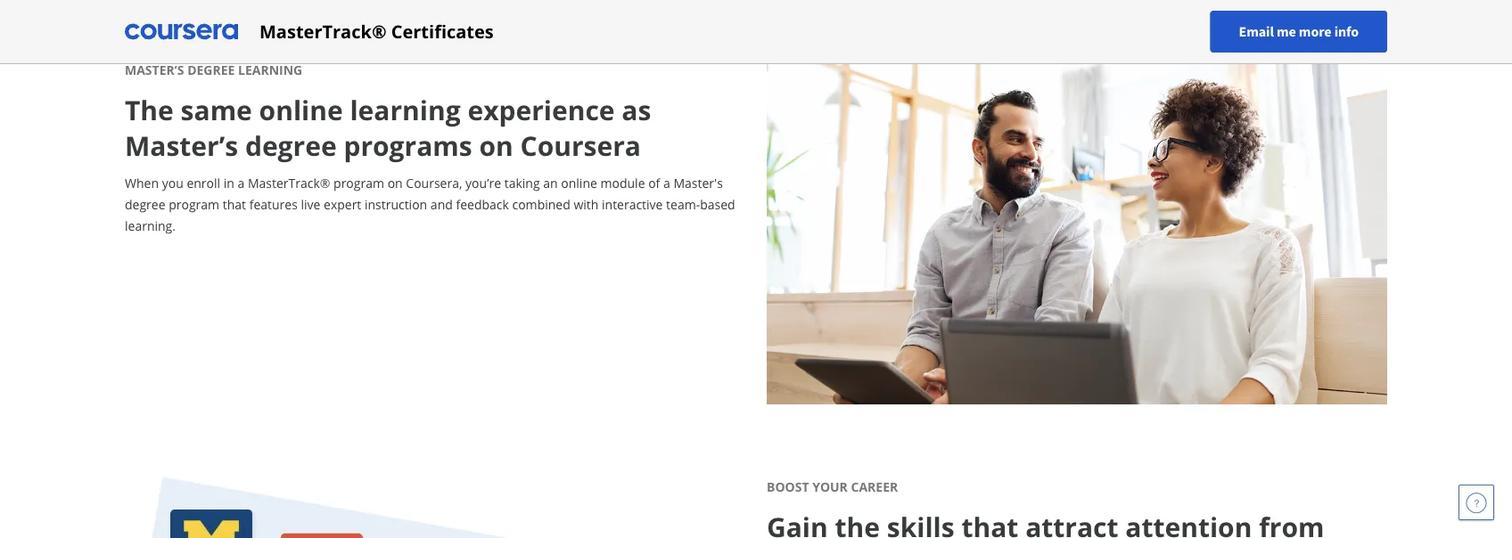 Task type: vqa. For each thing, say whether or not it's contained in the screenshot.
the leftmost Program
yes



Task type: describe. For each thing, give the bounding box(es) containing it.
instruction
[[365, 196, 427, 213]]

expert
[[324, 196, 361, 213]]

1 a from the left
[[238, 174, 245, 191]]

and
[[431, 196, 453, 213]]

master's degree learning
[[125, 61, 302, 78]]

mastertrack® certificates
[[259, 19, 494, 44]]

boost your career
[[767, 478, 898, 495]]

of
[[648, 174, 660, 191]]

info
[[1334, 23, 1359, 41]]

1 master's from the top
[[125, 61, 184, 78]]

the
[[125, 92, 174, 128]]

experience
[[468, 92, 615, 128]]

combined
[[512, 196, 570, 213]]

on inside the same online learning experience as master's degree programs on coursera
[[479, 127, 513, 164]]

learning.
[[125, 217, 176, 234]]

taking
[[504, 174, 540, 191]]

when you enroll in a mastertrack® program on coursera, you're taking an online module of a master's degree program that features live expert instruction and feedback combined with interactive team-based learning.
[[125, 174, 735, 234]]

the same online learning experience as master's degree programs on coursera
[[125, 92, 651, 164]]

degree inside the same online learning experience as master's degree programs on coursera
[[245, 127, 337, 164]]

coursera
[[520, 127, 641, 164]]

enroll
[[187, 174, 220, 191]]

0 vertical spatial mastertrack®
[[259, 19, 387, 44]]

learning
[[350, 92, 461, 128]]

mastertrack® inside when you enroll in a mastertrack® program on coursera, you're taking an online module of a master's degree program that features live expert instruction and feedback combined with interactive team-based learning.
[[248, 174, 330, 191]]

in
[[224, 174, 234, 191]]

1 horizontal spatial program
[[334, 174, 384, 191]]

same
[[181, 92, 252, 128]]

coursera image
[[125, 17, 238, 46]]



Task type: locate. For each thing, give the bounding box(es) containing it.
on up instruction
[[388, 174, 403, 191]]

module
[[600, 174, 645, 191]]

that
[[223, 196, 246, 213]]

program up expert
[[334, 174, 384, 191]]

on inside when you enroll in a mastertrack® program on coursera, you're taking an online module of a master's degree program that features live expert instruction and feedback combined with interactive team-based learning.
[[388, 174, 403, 191]]

certificates
[[391, 19, 494, 44]]

mastertrack®
[[259, 19, 387, 44], [248, 174, 330, 191]]

0 horizontal spatial program
[[169, 196, 219, 213]]

master's inside the same online learning experience as master's degree programs on coursera
[[125, 127, 238, 164]]

with
[[574, 196, 599, 213]]

features
[[249, 196, 298, 213]]

master's
[[674, 174, 723, 191]]

as
[[622, 92, 651, 128]]

online up with
[[561, 174, 597, 191]]

0 vertical spatial online
[[259, 92, 343, 128]]

mastertrack® up learning
[[259, 19, 387, 44]]

feedback
[[456, 196, 509, 213]]

2 a from the left
[[663, 174, 670, 191]]

learning
[[238, 61, 302, 78]]

degree
[[187, 61, 235, 78]]

0 horizontal spatial online
[[259, 92, 343, 128]]

boost
[[767, 478, 809, 495]]

help center image
[[1466, 492, 1487, 514]]

based
[[700, 196, 735, 213]]

1 horizontal spatial online
[[561, 174, 597, 191]]

degree down when
[[125, 196, 165, 213]]

career
[[851, 478, 898, 495]]

1 vertical spatial program
[[169, 196, 219, 213]]

0 horizontal spatial degree
[[125, 196, 165, 213]]

2 master's from the top
[[125, 127, 238, 164]]

0 vertical spatial on
[[479, 127, 513, 164]]

0 horizontal spatial a
[[238, 174, 245, 191]]

your
[[812, 478, 848, 495]]

degree inside when you enroll in a mastertrack® program on coursera, you're taking an online module of a master's degree program that features live expert instruction and feedback combined with interactive team-based learning.
[[125, 196, 165, 213]]

live
[[301, 196, 320, 213]]

online
[[259, 92, 343, 128], [561, 174, 597, 191]]

email me more info button
[[1210, 11, 1387, 53]]

interactive
[[602, 196, 663, 213]]

a
[[238, 174, 245, 191], [663, 174, 670, 191]]

me
[[1277, 23, 1296, 41]]

1 horizontal spatial degree
[[245, 127, 337, 164]]

1 vertical spatial degree
[[125, 196, 165, 213]]

master's
[[125, 61, 184, 78], [125, 127, 238, 164]]

a right in
[[238, 174, 245, 191]]

degree
[[245, 127, 337, 164], [125, 196, 165, 213]]

degree up features
[[245, 127, 337, 164]]

0 vertical spatial program
[[334, 174, 384, 191]]

email
[[1239, 23, 1274, 41]]

master's up you
[[125, 127, 238, 164]]

online inside when you enroll in a mastertrack® program on coursera, you're taking an online module of a master's degree program that features live expert instruction and feedback combined with interactive team-based learning.
[[561, 174, 597, 191]]

when
[[125, 174, 159, 191]]

a right of
[[663, 174, 670, 191]]

email me more info
[[1239, 23, 1359, 41]]

0 vertical spatial master's
[[125, 61, 184, 78]]

on up you're
[[479, 127, 513, 164]]

on
[[479, 127, 513, 164], [388, 174, 403, 191]]

online inside the same online learning experience as master's degree programs on coursera
[[259, 92, 343, 128]]

1 vertical spatial on
[[388, 174, 403, 191]]

programs
[[344, 127, 472, 164]]

program down enroll
[[169, 196, 219, 213]]

you're
[[465, 174, 501, 191]]

master's up the
[[125, 61, 184, 78]]

you
[[162, 174, 183, 191]]

team-
[[666, 196, 700, 213]]

0 vertical spatial degree
[[245, 127, 337, 164]]

online down learning
[[259, 92, 343, 128]]

1 vertical spatial online
[[561, 174, 597, 191]]

1 horizontal spatial a
[[663, 174, 670, 191]]

1 vertical spatial mastertrack®
[[248, 174, 330, 191]]

mastertrack® up features
[[248, 174, 330, 191]]

coursera,
[[406, 174, 462, 191]]

more
[[1299, 23, 1332, 41]]

0 horizontal spatial on
[[388, 174, 403, 191]]

1 horizontal spatial on
[[479, 127, 513, 164]]

an
[[543, 174, 558, 191]]

1 vertical spatial master's
[[125, 127, 238, 164]]

program
[[334, 174, 384, 191], [169, 196, 219, 213]]



